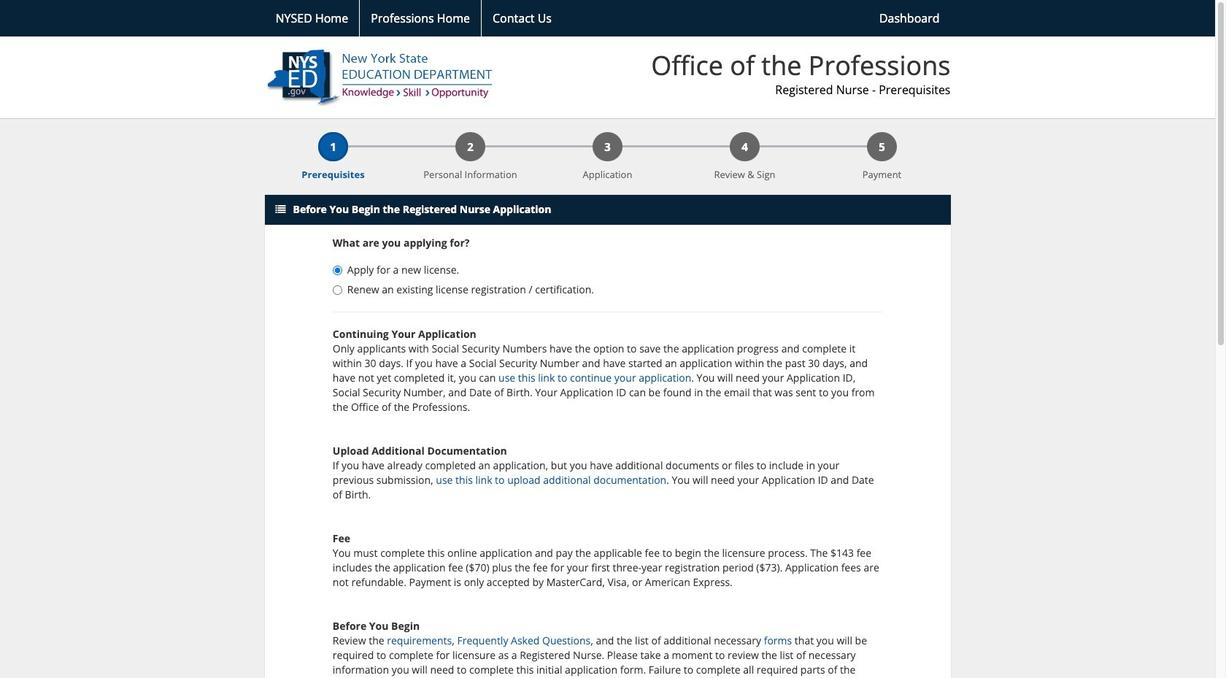 Task type: locate. For each thing, give the bounding box(es) containing it.
list image
[[276, 205, 286, 215]]

None radio
[[333, 266, 342, 275], [333, 286, 342, 295], [333, 266, 342, 275], [333, 286, 342, 295]]



